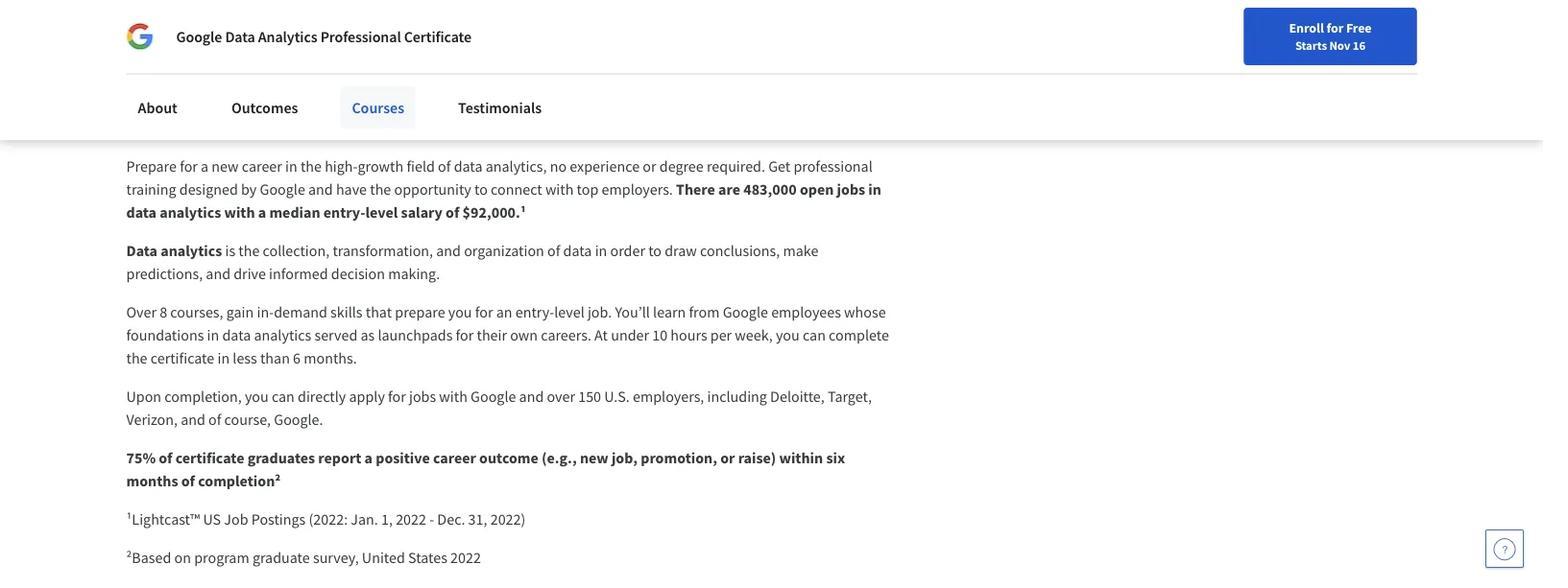 Task type: locate. For each thing, give the bounding box(es) containing it.
the inside over 8 courses, gain in-demand skills that prepare you for an entry-level job. you'll learn from google employees whose foundations in data analytics served as launchpads for their own careers. at under 10 hours per week, you can complete the certificate in less than 6 months.
[[126, 350, 148, 369]]

professional right analytics
[[321, 27, 401, 46]]

can down "employees"
[[803, 327, 826, 346]]

- up growth
[[398, 98, 407, 132]]

report
[[318, 450, 362, 469]]

1 vertical spatial 2022
[[451, 549, 481, 569]]

a
[[201, 157, 209, 177], [258, 204, 266, 223], [365, 450, 373, 469]]

about link
[[126, 86, 189, 129]]

of down opportunity at the left
[[446, 204, 460, 223]]

analytics down designed
[[160, 204, 221, 223]]

2022 for 1,
[[396, 511, 427, 530]]

0 vertical spatial or
[[643, 157, 657, 177]]

0 vertical spatial jobs
[[837, 181, 866, 200]]

- left dec.
[[430, 511, 434, 530]]

making.
[[388, 265, 440, 284]]

entry- inside there are 483,000 open jobs in data analytics with a median entry-level salary of $92,000.¹
[[324, 204, 366, 223]]

jobs inside upon completion, you can directly apply for jobs with google and over 150 u.s. employers, including deloitte, target, verizon, and of course, google.
[[409, 388, 436, 407]]

2 vertical spatial with
[[439, 388, 468, 407]]

level inside over 8 courses, gain in-demand skills that prepare you for an entry-level job. you'll learn from google employees whose foundations in data analytics served as launchpads for their own careers. at under 10 hours per week, you can complete the certificate in less than 6 months.
[[555, 304, 585, 323]]

1 horizontal spatial can
[[803, 327, 826, 346]]

data inside there are 483,000 open jobs in data analytics with a median entry-level salary of $92,000.¹
[[126, 204, 157, 223]]

²based
[[126, 549, 171, 569]]

new inside prepare for a new career in the high-growth field of data analytics, no experience or degree required. get professional training designed by google and have the opportunity to connect with top employers.
[[212, 157, 239, 177]]

you right prepare
[[448, 304, 472, 323]]

and down completion,
[[181, 411, 205, 430]]

data left order
[[564, 242, 592, 261]]

careers.
[[541, 327, 592, 346]]

of inside there are 483,000 open jobs in data analytics with a median entry-level salary of $92,000.¹
[[446, 204, 460, 223]]

1 horizontal spatial with
[[439, 388, 468, 407]]

0 vertical spatial professional
[[321, 27, 401, 46]]

8 right over
[[160, 304, 167, 323]]

organization
[[464, 242, 545, 261]]

employees
[[772, 304, 842, 323]]

2022 right states
[[451, 549, 481, 569]]

certificate
[[404, 27, 472, 46], [274, 98, 393, 132]]

series
[[512, 98, 579, 132]]

certificate up high-
[[274, 98, 393, 132]]

outcome
[[479, 450, 539, 469]]

growth
[[358, 157, 404, 177]]

1 horizontal spatial entry-
[[516, 304, 555, 323]]

for right apply
[[388, 388, 406, 407]]

2 horizontal spatial a
[[365, 450, 373, 469]]

analytics up than on the bottom left of the page
[[254, 327, 312, 346]]

under
[[611, 327, 649, 346]]

no
[[550, 157, 567, 177]]

new up designed
[[212, 157, 239, 177]]

0 vertical spatial 2022
[[396, 511, 427, 530]]

0 vertical spatial a
[[201, 157, 209, 177]]

1 vertical spatial can
[[272, 388, 295, 407]]

employers,
[[633, 388, 705, 407]]

enroll
[[1290, 19, 1325, 37]]

¹lightcast™
[[126, 511, 200, 530]]

prepare
[[395, 304, 445, 323]]

0 horizontal spatial you
[[245, 388, 269, 407]]

1 horizontal spatial career
[[433, 450, 476, 469]]

apply
[[349, 388, 385, 407]]

certificate
[[151, 350, 214, 369], [176, 450, 244, 469]]

0 horizontal spatial jobs
[[409, 388, 436, 407]]

0 horizontal spatial with
[[224, 204, 255, 223]]

field
[[407, 157, 435, 177]]

can inside upon completion, you can directly apply for jobs with google and over 150 u.s. employers, including deloitte, target, verizon, and of course, google.
[[272, 388, 295, 407]]

drive
[[234, 265, 266, 284]]

0 vertical spatial to
[[475, 181, 488, 200]]

0 vertical spatial new
[[212, 157, 239, 177]]

0 vertical spatial certificate
[[404, 27, 472, 46]]

completion,
[[165, 388, 242, 407]]

0 horizontal spatial career
[[242, 157, 282, 177]]

the down foundations
[[126, 350, 148, 369]]

new left job,
[[580, 450, 609, 469]]

of right months
[[181, 473, 195, 492]]

with down by
[[224, 204, 255, 223]]

0 horizontal spatial -
[[398, 98, 407, 132]]

new inside 75% of certificate graduates report a positive career outcome (e.g., new job, promotion, or raise) within six months of completion²
[[580, 450, 609, 469]]

0 vertical spatial analytics
[[160, 204, 221, 223]]

of inside is the collection, transformation, and organization of data in order to draw conclusions, make predictions, and drive informed decision making.
[[548, 242, 560, 261]]

median
[[269, 204, 320, 223]]

and up the making.
[[436, 242, 461, 261]]

with inside upon completion, you can directly apply for jobs with google and over 150 u.s. employers, including deloitte, target, verizon, and of course, google.
[[439, 388, 468, 407]]

level down have
[[366, 204, 398, 223]]

job.
[[588, 304, 612, 323]]

for inside prepare for a new career in the high-growth field of data analytics, no experience or degree required. get professional training designed by google and have the opportunity to connect with top employers.
[[180, 157, 198, 177]]

data up opportunity at the left
[[454, 157, 483, 177]]

at
[[595, 327, 608, 346]]

and left have
[[308, 181, 333, 200]]

with inside prepare for a new career in the high-growth field of data analytics, no experience or degree required. get professional training designed by google and have the opportunity to connect with top employers.
[[546, 181, 574, 200]]

0 vertical spatial can
[[803, 327, 826, 346]]

graduate
[[253, 549, 310, 569]]

0 horizontal spatial to
[[475, 181, 488, 200]]

2022 right 1,
[[396, 511, 427, 530]]

you down "employees"
[[776, 327, 800, 346]]

0 vertical spatial you
[[448, 304, 472, 323]]

data down gain on the left bottom
[[222, 327, 251, 346]]

0 vertical spatial certificate
[[151, 350, 214, 369]]

career
[[1038, 61, 1075, 78]]

for left an
[[475, 304, 493, 323]]

0 vertical spatial level
[[366, 204, 398, 223]]

1 vertical spatial or
[[721, 450, 735, 469]]

career up by
[[242, 157, 282, 177]]

1 horizontal spatial professional
[[321, 27, 401, 46]]

career inside prepare for a new career in the high-growth field of data analytics, no experience or degree required. get professional training designed by google and have the opportunity to connect with top employers.
[[242, 157, 282, 177]]

served
[[315, 327, 358, 346]]

per
[[711, 327, 732, 346]]

can inside over 8 courses, gain in-demand skills that prepare you for an entry-level job. you'll learn from google employees whose foundations in data analytics served as launchpads for their own careers. at under 10 hours per week, you can complete the certificate in less than 6 months.
[[803, 327, 826, 346]]

upon
[[126, 388, 162, 407]]

order
[[611, 242, 646, 261]]

high-
[[325, 157, 358, 177]]

for up nov at the top of the page
[[1327, 19, 1344, 37]]

0 vertical spatial with
[[546, 181, 574, 200]]

1 vertical spatial you
[[776, 327, 800, 346]]

data left analytics
[[225, 27, 255, 46]]

1 vertical spatial entry-
[[516, 304, 555, 323]]

1 horizontal spatial -
[[430, 511, 434, 530]]

1 horizontal spatial or
[[721, 450, 735, 469]]

career inside 75% of certificate graduates report a positive career outcome (e.g., new job, promotion, or raise) within six months of completion²
[[433, 450, 476, 469]]

8
[[412, 98, 426, 132], [160, 304, 167, 323]]

a left median
[[258, 204, 266, 223]]

certificate down foundations
[[151, 350, 214, 369]]

professional up prepare
[[126, 98, 268, 132]]

0 horizontal spatial professional
[[126, 98, 268, 132]]

or left raise)
[[721, 450, 735, 469]]

with down launchpads
[[439, 388, 468, 407]]

to
[[475, 181, 488, 200], [649, 242, 662, 261]]

analytics up predictions, at the top of page
[[161, 242, 222, 261]]

data analytics
[[126, 242, 222, 261]]

months.
[[304, 350, 357, 369]]

skills
[[331, 304, 363, 323]]

program
[[194, 549, 250, 569]]

1 vertical spatial professional
[[126, 98, 268, 132]]

individuals link
[[23, 0, 136, 38]]

to up $92,000.¹
[[475, 181, 488, 200]]

level
[[366, 204, 398, 223], [555, 304, 585, 323]]

career right positive
[[433, 450, 476, 469]]

2 vertical spatial analytics
[[254, 327, 312, 346]]

1 horizontal spatial to
[[649, 242, 662, 261]]

course,
[[224, 411, 271, 430]]

states
[[408, 549, 448, 569]]

analytics inside over 8 courses, gain in-demand skills that prepare you for an entry-level job. you'll learn from google employees whose foundations in data analytics served as launchpads for their own careers. at under 10 hours per week, you can complete the certificate in less than 6 months.
[[254, 327, 312, 346]]

1 horizontal spatial you
[[448, 304, 472, 323]]

1 vertical spatial certificate
[[176, 450, 244, 469]]

1 vertical spatial to
[[649, 242, 662, 261]]

to left draw
[[649, 242, 662, 261]]

or up employers. at the left of page
[[643, 157, 657, 177]]

for up designed
[[180, 157, 198, 177]]

data down training
[[126, 204, 157, 223]]

jobs inside there are 483,000 open jobs in data analytics with a median entry-level salary of $92,000.¹
[[837, 181, 866, 200]]

0 horizontal spatial can
[[272, 388, 295, 407]]

and
[[308, 181, 333, 200], [436, 242, 461, 261], [206, 265, 231, 284], [519, 388, 544, 407], [181, 411, 205, 430]]

shopping cart: 1 item image
[[1095, 53, 1131, 84]]

with for upon
[[439, 388, 468, 407]]

prepare
[[126, 157, 177, 177]]

0 vertical spatial data
[[225, 27, 255, 46]]

or
[[643, 157, 657, 177], [721, 450, 735, 469]]

google up week,
[[723, 304, 769, 323]]

1 horizontal spatial jobs
[[837, 181, 866, 200]]

1 vertical spatial jobs
[[409, 388, 436, 407]]

0 vertical spatial career
[[242, 157, 282, 177]]

16
[[1354, 37, 1366, 53]]

0 horizontal spatial 8
[[160, 304, 167, 323]]

2022 for states
[[451, 549, 481, 569]]

entry- down have
[[324, 204, 366, 223]]

2 horizontal spatial with
[[546, 181, 574, 200]]

of right organization
[[548, 242, 560, 261]]

0 horizontal spatial entry-
[[324, 204, 366, 223]]

collection,
[[263, 242, 330, 261]]

in up median
[[285, 157, 298, 177]]

level up careers.
[[555, 304, 585, 323]]

1 horizontal spatial a
[[258, 204, 266, 223]]

0 horizontal spatial or
[[643, 157, 657, 177]]

0 horizontal spatial level
[[366, 204, 398, 223]]

months
[[126, 473, 178, 492]]

data up predictions, at the top of page
[[126, 242, 158, 261]]

google up median
[[260, 181, 305, 200]]

you up course,
[[245, 388, 269, 407]]

designed
[[179, 181, 238, 200]]

0 vertical spatial entry-
[[324, 204, 366, 223]]

open
[[800, 181, 834, 200]]

postings
[[251, 511, 306, 530]]

a up designed
[[201, 157, 209, 177]]

certificate up completion²
[[176, 450, 244, 469]]

foundations
[[126, 327, 204, 346]]

0 vertical spatial 8
[[412, 98, 426, 132]]

or inside 75% of certificate graduates report a positive career outcome (e.g., new job, promotion, or raise) within six months of completion²
[[721, 450, 735, 469]]

coursera career certificate image
[[1054, 0, 1374, 56]]

including
[[708, 388, 768, 407]]

1 vertical spatial new
[[580, 450, 609, 469]]

in down professional
[[869, 181, 882, 200]]

certificate up 'course' at the top of the page
[[404, 27, 472, 46]]

8 right courses
[[412, 98, 426, 132]]

with
[[546, 181, 574, 200], [224, 204, 255, 223], [439, 388, 468, 407]]

predictions,
[[126, 265, 203, 284]]

and left over
[[519, 388, 544, 407]]

certificate inside over 8 courses, gain in-demand skills that prepare you for an entry-level job. you'll learn from google employees whose foundations in data analytics served as launchpads for their own careers. at under 10 hours per week, you can complete the certificate in less than 6 months.
[[151, 350, 214, 369]]

graduates
[[248, 450, 315, 469]]

of right field
[[438, 157, 451, 177]]

1 horizontal spatial level
[[555, 304, 585, 323]]

2 vertical spatial a
[[365, 450, 373, 469]]

entry- up own
[[516, 304, 555, 323]]

of down completion,
[[209, 411, 221, 430]]

1 horizontal spatial 2022
[[451, 549, 481, 569]]

1 vertical spatial career
[[433, 450, 476, 469]]

a right report
[[365, 450, 373, 469]]

coursera image
[[23, 54, 145, 85]]

courses
[[352, 98, 405, 117]]

with inside there are 483,000 open jobs in data analytics with a median entry-level salary of $92,000.¹
[[224, 204, 255, 223]]

for
[[1327, 19, 1344, 37], [180, 157, 198, 177], [475, 304, 493, 323], [456, 327, 474, 346], [388, 388, 406, 407]]

with down 'no'
[[546, 181, 574, 200]]

1 vertical spatial 8
[[160, 304, 167, 323]]

dec.
[[437, 511, 465, 530]]

2 vertical spatial you
[[245, 388, 269, 407]]

2022
[[396, 511, 427, 530], [451, 549, 481, 569]]

required.
[[707, 157, 766, 177]]

professional
[[321, 27, 401, 46], [126, 98, 268, 132]]

1 vertical spatial with
[[224, 204, 255, 223]]

analytics
[[160, 204, 221, 223], [161, 242, 222, 261], [254, 327, 312, 346]]

1 vertical spatial certificate
[[274, 98, 393, 132]]

None search field
[[274, 50, 735, 89]]

draw
[[665, 242, 697, 261]]

0 horizontal spatial data
[[126, 242, 158, 261]]

75%
[[126, 450, 156, 469]]

google down the their
[[471, 388, 516, 407]]

0 horizontal spatial new
[[212, 157, 239, 177]]

google
[[176, 27, 222, 46], [260, 181, 305, 200], [723, 304, 769, 323], [471, 388, 516, 407]]

0 horizontal spatial a
[[201, 157, 209, 177]]

1 vertical spatial a
[[258, 204, 266, 223]]

positive
[[376, 450, 430, 469]]

enroll for free starts nov 16
[[1290, 19, 1372, 53]]

2 horizontal spatial you
[[776, 327, 800, 346]]

1 vertical spatial data
[[126, 242, 158, 261]]

(2022:
[[309, 511, 348, 530]]

level inside there are 483,000 open jobs in data analytics with a median entry-level salary of $92,000.¹
[[366, 204, 398, 223]]

the right the is
[[239, 242, 260, 261]]

0 horizontal spatial 2022
[[396, 511, 427, 530]]

can up google.
[[272, 388, 295, 407]]

1 vertical spatial -
[[430, 511, 434, 530]]

1 horizontal spatial new
[[580, 450, 609, 469]]

1 vertical spatial level
[[555, 304, 585, 323]]

in left order
[[595, 242, 608, 261]]

in
[[285, 157, 298, 177], [869, 181, 882, 200], [595, 242, 608, 261], [207, 327, 219, 346], [218, 350, 230, 369]]

jobs right apply
[[409, 388, 436, 407]]

jobs down professional
[[837, 181, 866, 200]]

is the collection, transformation, and organization of data in order to draw conclusions, make predictions, and drive informed decision making.
[[126, 242, 822, 284]]



Task type: describe. For each thing, give the bounding box(es) containing it.
there
[[676, 181, 716, 200]]

certificate inside 75% of certificate graduates report a positive career outcome (e.g., new job, promotion, or raise) within six months of completion²
[[176, 450, 244, 469]]

with for there
[[224, 204, 255, 223]]

experience
[[570, 157, 640, 177]]

opportunity
[[394, 181, 472, 200]]

employers.
[[602, 181, 673, 200]]

google inside prepare for a new career in the high-growth field of data analytics, no experience or degree required. get professional training designed by google and have the opportunity to connect with top employers.
[[260, 181, 305, 200]]

entry- inside over 8 courses, gain in-demand skills that prepare you for an entry-level job. you'll learn from google employees whose foundations in data analytics served as launchpads for their own careers. at under 10 hours per week, you can complete the certificate in less than 6 months.
[[516, 304, 555, 323]]

degree
[[660, 157, 704, 177]]

hours
[[671, 327, 708, 346]]

is
[[225, 242, 236, 261]]

upon completion, you can directly apply for jobs with google and over 150 u.s. employers, including deloitte, target, verizon, and of course, google.
[[126, 388, 875, 430]]

us
[[203, 511, 221, 530]]

survey,
[[313, 549, 359, 569]]

and down the is
[[206, 265, 231, 284]]

job
[[224, 511, 248, 530]]

google right google icon
[[176, 27, 222, 46]]

2022)
[[491, 511, 526, 530]]

google inside over 8 courses, gain in-demand skills that prepare you for an entry-level job. you'll learn from google employees whose foundations in data analytics served as launchpads for their own careers. at under 10 hours per week, you can complete the certificate in less than 6 months.
[[723, 304, 769, 323]]

courses link
[[340, 86, 416, 129]]

to inside is the collection, transformation, and organization of data in order to draw conclusions, make predictions, and drive informed decision making.
[[649, 242, 662, 261]]

your
[[982, 61, 1008, 78]]

launchpads
[[378, 327, 453, 346]]

google inside upon completion, you can directly apply for jobs with google and over 150 u.s. employers, including deloitte, target, verizon, and of course, google.
[[471, 388, 516, 407]]

31,
[[468, 511, 488, 530]]

english
[[1175, 60, 1222, 79]]

top
[[577, 181, 599, 200]]

an
[[496, 304, 513, 323]]

in inside there are 483,000 open jobs in data analytics with a median entry-level salary of $92,000.¹
[[869, 181, 882, 200]]

own
[[510, 327, 538, 346]]

the inside is the collection, transformation, and organization of data in order to draw conclusions, make predictions, and drive informed decision making.
[[239, 242, 260, 261]]

0 vertical spatial -
[[398, 98, 407, 132]]

data inside prepare for a new career in the high-growth field of data analytics, no experience or degree required. get professional training designed by google and have the opportunity to connect with top employers.
[[454, 157, 483, 177]]

that
[[366, 304, 392, 323]]

prepare for a new career in the high-growth field of data analytics, no experience or degree required. get professional training designed by google and have the opportunity to connect with top employers.
[[126, 157, 876, 200]]

training
[[126, 181, 176, 200]]

analytics,
[[486, 157, 547, 177]]

united
[[362, 549, 405, 569]]

find
[[955, 61, 980, 78]]

than
[[260, 350, 290, 369]]

jan.
[[351, 511, 378, 530]]

75% of certificate graduates report a positive career outcome (e.g., new job, promotion, or raise) within six months of completion²
[[126, 450, 849, 492]]

in inside prepare for a new career in the high-growth field of data analytics, no experience or degree required. get professional training designed by google and have the opportunity to connect with top employers.
[[285, 157, 298, 177]]

google image
[[126, 23, 153, 50]]

to inside prepare for a new career in the high-growth field of data analytics, no experience or degree required. get professional training designed by google and have the opportunity to connect with top employers.
[[475, 181, 488, 200]]

job,
[[612, 450, 638, 469]]

1,
[[381, 511, 393, 530]]

over 8 courses, gain in-demand skills that prepare you for an entry-level job. you'll learn from google employees whose foundations in data analytics served as launchpads for their own careers. at under 10 hours per week, you can complete the certificate in less than 6 months.
[[126, 304, 893, 369]]

are
[[719, 181, 741, 200]]

analytics inside there are 483,000 open jobs in data analytics with a median entry-level salary of $92,000.¹
[[160, 204, 221, 223]]

learn
[[653, 304, 686, 323]]

deloitte,
[[771, 388, 825, 407]]

6
[[293, 350, 301, 369]]

show notifications image
[[1285, 62, 1308, 86]]

six
[[827, 450, 846, 469]]

from
[[689, 304, 720, 323]]

in-
[[257, 304, 274, 323]]

or inside prepare for a new career in the high-growth field of data analytics, no experience or degree required. get professional training designed by google and have the opportunity to connect with top employers.
[[643, 157, 657, 177]]

completion²
[[198, 473, 281, 492]]

promotion,
[[641, 450, 718, 469]]

data inside is the collection, transformation, and organization of data in order to draw conclusions, make predictions, and drive informed decision making.
[[564, 242, 592, 261]]

target,
[[828, 388, 872, 407]]

conclusions,
[[700, 242, 780, 261]]

directly
[[298, 388, 346, 407]]

in down the courses, at bottom
[[207, 327, 219, 346]]

within
[[780, 450, 824, 469]]

have
[[336, 181, 367, 200]]

professional certificate - 8 course series
[[126, 98, 579, 132]]

informed
[[269, 265, 328, 284]]

new
[[1011, 61, 1036, 78]]

a inside 75% of certificate graduates report a positive career outcome (e.g., new job, promotion, or raise) within six months of completion²
[[365, 450, 373, 469]]

of right 75%
[[159, 450, 173, 469]]

verizon,
[[126, 411, 178, 430]]

1 horizontal spatial data
[[225, 27, 255, 46]]

starts
[[1296, 37, 1328, 53]]

testimonials
[[458, 98, 542, 117]]

professional
[[794, 157, 873, 177]]

1 horizontal spatial certificate
[[404, 27, 472, 46]]

you inside upon completion, you can directly apply for jobs with google and over 150 u.s. employers, including deloitte, target, verizon, and of course, google.
[[245, 388, 269, 407]]

in left less
[[218, 350, 230, 369]]

for left the their
[[456, 327, 474, 346]]

$92,000.¹
[[463, 204, 526, 223]]

english button
[[1141, 38, 1257, 101]]

in inside is the collection, transformation, and organization of data in order to draw conclusions, make predictions, and drive informed decision making.
[[595, 242, 608, 261]]

of inside upon completion, you can directly apply for jobs with google and over 150 u.s. employers, including deloitte, target, verizon, and of course, google.
[[209, 411, 221, 430]]

analytics
[[258, 27, 318, 46]]

help center image
[[1494, 538, 1517, 561]]

of inside prepare for a new career in the high-growth field of data analytics, no experience or degree required. get professional training designed by google and have the opportunity to connect with top employers.
[[438, 157, 451, 177]]

on
[[174, 549, 191, 569]]

0 horizontal spatial certificate
[[274, 98, 393, 132]]

the down growth
[[370, 181, 391, 200]]

google data analytics professional certificate
[[176, 27, 472, 46]]

individuals
[[52, 10, 128, 29]]

data inside over 8 courses, gain in-demand skills that prepare you for an entry-level job. you'll learn from google employees whose foundations in data analytics served as launchpads for their own careers. at under 10 hours per week, you can complete the certificate in less than 6 months.
[[222, 327, 251, 346]]

you'll
[[615, 304, 650, 323]]

connect
[[491, 181, 543, 200]]

over
[[547, 388, 576, 407]]

and inside prepare for a new career in the high-growth field of data analytics, no experience or degree required. get professional training designed by google and have the opportunity to connect with top employers.
[[308, 181, 333, 200]]

150
[[579, 388, 601, 407]]

decision
[[331, 265, 385, 284]]

¹lightcast™ us job postings (2022: jan. 1, 2022 - dec. 31, 2022)
[[126, 511, 526, 530]]

a inside there are 483,000 open jobs in data analytics with a median entry-level salary of $92,000.¹
[[258, 204, 266, 223]]

1 horizontal spatial 8
[[412, 98, 426, 132]]

google.
[[274, 411, 323, 430]]

for inside enroll for free starts nov 16
[[1327, 19, 1344, 37]]

8 inside over 8 courses, gain in-demand skills that prepare you for an entry-level job. you'll learn from google employees whose foundations in data analytics served as launchpads for their own careers. at under 10 hours per week, you can complete the certificate in less than 6 months.
[[160, 304, 167, 323]]

free
[[1347, 19, 1372, 37]]

over
[[126, 304, 157, 323]]

gain
[[226, 304, 254, 323]]

there are 483,000 open jobs in data analytics with a median entry-level salary of $92,000.¹
[[126, 181, 885, 223]]

(e.g.,
[[542, 450, 577, 469]]

the left high-
[[301, 157, 322, 177]]

by
[[241, 181, 257, 200]]

for inside upon completion, you can directly apply for jobs with google and over 150 u.s. employers, including deloitte, target, verizon, and of course, google.
[[388, 388, 406, 407]]

a inside prepare for a new career in the high-growth field of data analytics, no experience or degree required. get professional training designed by google and have the opportunity to connect with top employers.
[[201, 157, 209, 177]]

1 vertical spatial analytics
[[161, 242, 222, 261]]

course
[[431, 98, 507, 132]]



Task type: vqa. For each thing, say whether or not it's contained in the screenshot.
introduction related to Introduction to HTTP • 7 minutes
no



